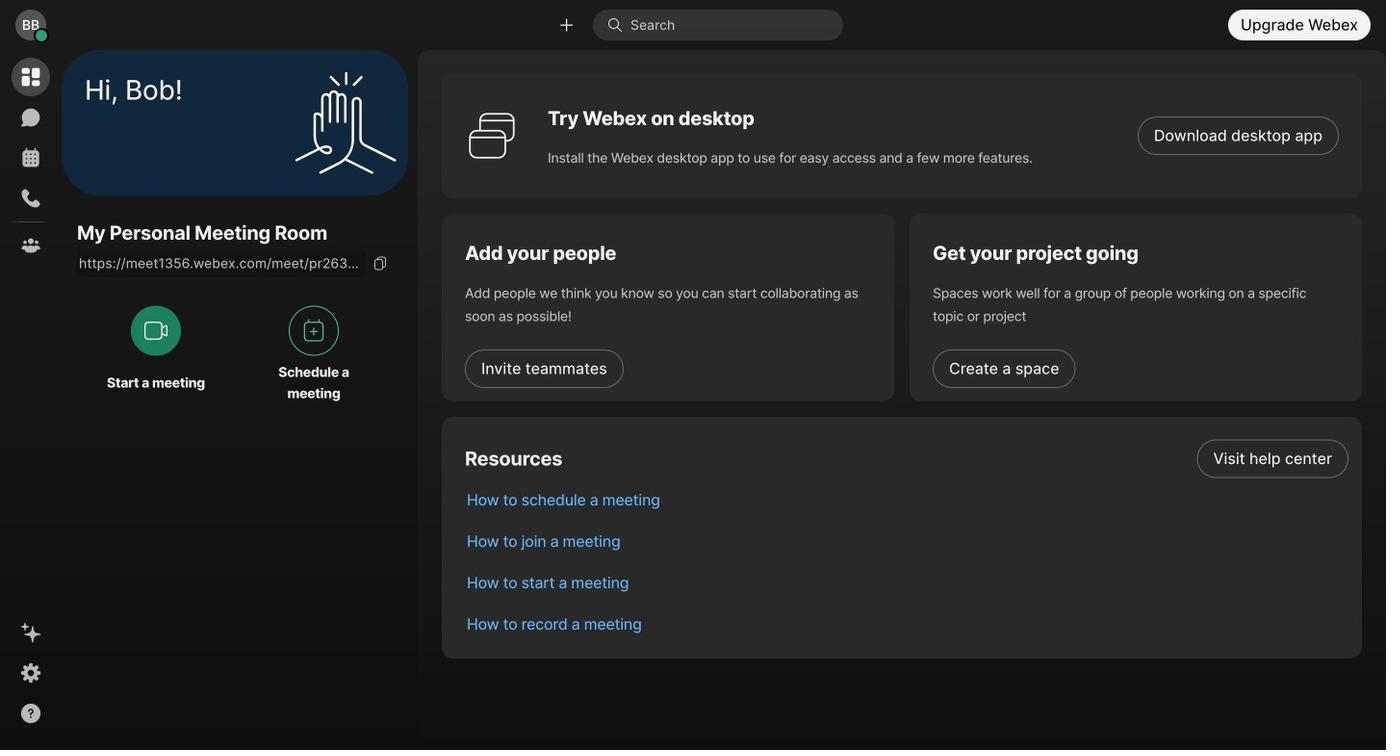 Task type: describe. For each thing, give the bounding box(es) containing it.
1 list item from the top
[[452, 438, 1363, 480]]

4 list item from the top
[[452, 562, 1363, 604]]



Task type: locate. For each thing, give the bounding box(es) containing it.
None text field
[[77, 250, 366, 277]]

list item
[[452, 438, 1363, 480], [452, 480, 1363, 521], [452, 521, 1363, 562], [452, 562, 1363, 604], [452, 604, 1363, 645]]

webex tab list
[[12, 58, 50, 265]]

2 list item from the top
[[452, 480, 1363, 521]]

5 list item from the top
[[452, 604, 1363, 645]]

navigation
[[0, 50, 62, 750]]

two hands high fiving image
[[288, 65, 404, 181]]

3 list item from the top
[[452, 521, 1363, 562]]



